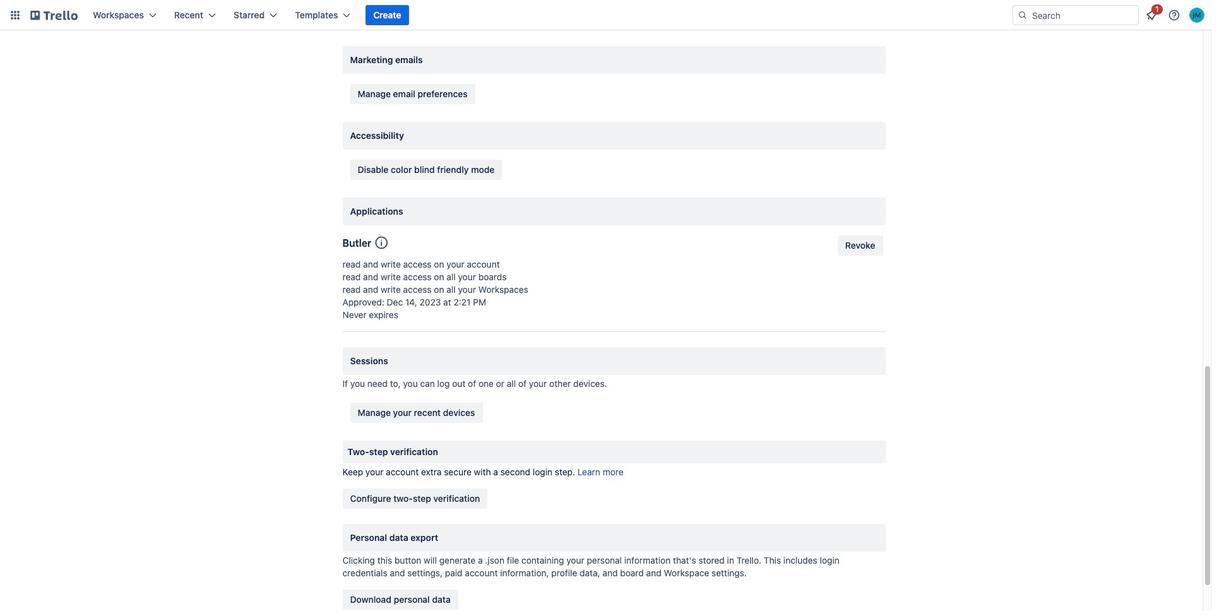 Task type: locate. For each thing, give the bounding box(es) containing it.
primary element
[[0, 0, 1213, 30]]

Search field
[[1013, 5, 1140, 25]]

None button
[[838, 236, 883, 256]]

1 notification image
[[1145, 8, 1160, 23]]

back to home image
[[30, 5, 78, 25]]



Task type: describe. For each thing, give the bounding box(es) containing it.
open information menu image
[[1169, 9, 1181, 21]]

search image
[[1018, 10, 1028, 20]]

jeremy miller (jeremymiller198) image
[[1190, 8, 1205, 23]]



Task type: vqa. For each thing, say whether or not it's contained in the screenshot.
bottom Create
no



